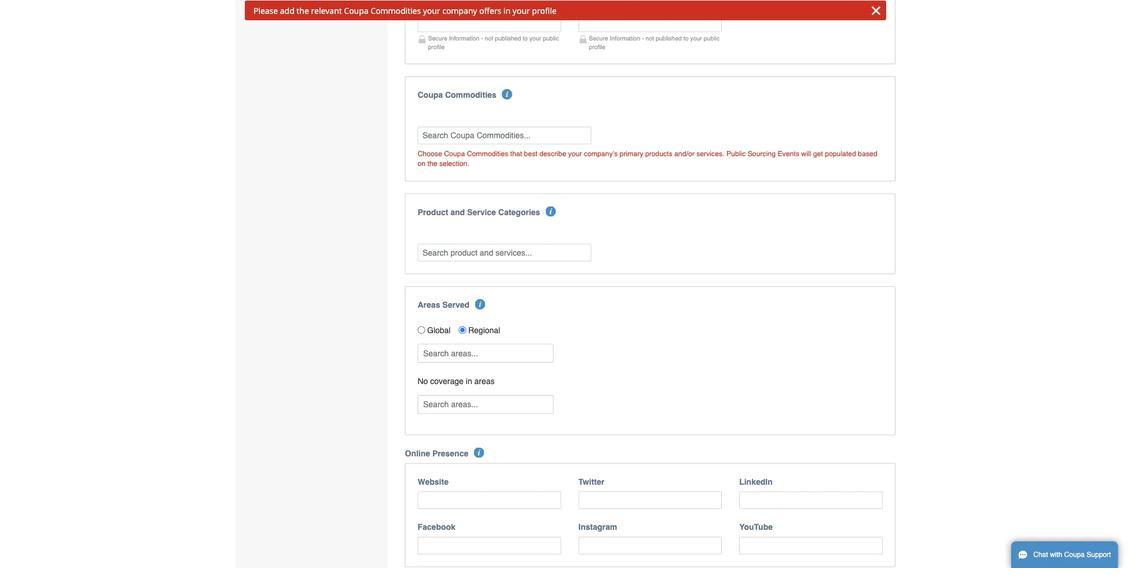 Task type: locate. For each thing, give the bounding box(es) containing it.
YouTube text field
[[739, 537, 883, 555]]

DUNS text field
[[579, 14, 722, 32]]

get
[[813, 149, 823, 158]]

public
[[543, 35, 559, 42], [704, 35, 720, 42]]

additional information image
[[475, 299, 485, 310], [474, 448, 484, 458]]

0 horizontal spatial -
[[481, 35, 483, 42]]

1 horizontal spatial published
[[656, 35, 682, 42]]

your right offers
[[513, 5, 530, 16]]

1 horizontal spatial not
[[646, 35, 654, 42]]

company
[[442, 5, 477, 16]]

0 horizontal spatial published
[[495, 35, 521, 42]]

chat
[[1034, 551, 1048, 559]]

1 vertical spatial the
[[428, 159, 437, 168]]

best
[[524, 149, 538, 158]]

secure down company
[[428, 35, 447, 42]]

the right add
[[297, 5, 309, 16]]

-
[[481, 35, 483, 42], [642, 35, 644, 42]]

choose coupa commodities that best describe your company's primary products and/or services. public sourcing events will get populated based on the selection.
[[418, 149, 877, 168]]

2 secure from the left
[[589, 35, 608, 42]]

populated
[[825, 149, 856, 158]]

additional information image up the search coupa commodities... field at the top
[[502, 89, 512, 100]]

in
[[504, 5, 511, 16], [466, 377, 472, 386]]

secure down duns text field
[[589, 35, 608, 42]]

no
[[418, 377, 428, 386]]

information down duns text field
[[610, 35, 640, 42]]

1 information from the left
[[449, 35, 479, 42]]

1 vertical spatial search areas... text field
[[419, 396, 553, 414]]

coupa
[[344, 5, 369, 16], [418, 90, 443, 100], [444, 149, 465, 158], [1064, 551, 1085, 559]]

to for tax id 'text field'
[[523, 35, 528, 42]]

not for duns text field
[[646, 35, 654, 42]]

2 horizontal spatial profile
[[589, 44, 606, 51]]

coupa inside button
[[1064, 551, 1085, 559]]

to
[[523, 35, 528, 42], [684, 35, 689, 42]]

public for tax id 'text field'
[[543, 35, 559, 42]]

published down duns text field
[[656, 35, 682, 42]]

2 secure information - not published to your public profile from the left
[[589, 35, 720, 51]]

your left company
[[423, 5, 440, 16]]

twitter
[[579, 477, 604, 487]]

published for tax id 'text field'
[[495, 35, 521, 42]]

2 not from the left
[[646, 35, 654, 42]]

coverage
[[430, 377, 464, 386]]

- for tax id 'text field'
[[481, 35, 483, 42]]

in left areas
[[466, 377, 472, 386]]

0 vertical spatial additional information image
[[502, 89, 512, 100]]

1 horizontal spatial information
[[610, 35, 640, 42]]

and/or
[[674, 149, 695, 158]]

profile for tax id 'text field'
[[428, 44, 445, 51]]

published
[[495, 35, 521, 42], [656, 35, 682, 42]]

not down tax id 'text field'
[[485, 35, 493, 42]]

commodities inside choose coupa commodities that best describe your company's primary products and/or services. public sourcing events will get populated based on the selection.
[[467, 149, 508, 158]]

published down tax id 'text field'
[[495, 35, 521, 42]]

will
[[801, 149, 811, 158]]

1 horizontal spatial -
[[642, 35, 644, 42]]

0 vertical spatial additional information image
[[475, 299, 485, 310]]

1 published from the left
[[495, 35, 521, 42]]

add
[[280, 5, 295, 16]]

online
[[405, 449, 430, 458]]

0 horizontal spatial not
[[485, 35, 493, 42]]

1 vertical spatial additional information image
[[474, 448, 484, 458]]

2 information from the left
[[610, 35, 640, 42]]

that
[[510, 149, 522, 158]]

search areas... text field down regional
[[419, 345, 553, 362]]

facebook
[[418, 523, 456, 532]]

2 vertical spatial commodities
[[467, 149, 508, 158]]

None radio
[[459, 326, 466, 334]]

to down duns text field
[[684, 35, 689, 42]]

1 vertical spatial additional information image
[[546, 206, 556, 217]]

secure
[[428, 35, 447, 42], [589, 35, 608, 42]]

the
[[297, 5, 309, 16], [428, 159, 437, 168]]

secure information - not published to your public profile down tax id 'text field'
[[428, 35, 559, 51]]

secure information - not published to your public profile for duns text field
[[589, 35, 720, 51]]

secure information - not published to your public profile down duns text field
[[589, 35, 720, 51]]

not down duns text field
[[646, 35, 654, 42]]

information
[[449, 35, 479, 42], [610, 35, 640, 42]]

public for duns text field
[[704, 35, 720, 42]]

1 horizontal spatial secure information - not published to your public profile
[[589, 35, 720, 51]]

1 horizontal spatial public
[[704, 35, 720, 42]]

1 horizontal spatial to
[[684, 35, 689, 42]]

2 published from the left
[[656, 35, 682, 42]]

selection.
[[439, 159, 469, 168]]

secure information - not published to your public profile
[[428, 35, 559, 51], [589, 35, 720, 51]]

coupa inside choose coupa commodities that best describe your company's primary products and/or services. public sourcing events will get populated based on the selection.
[[444, 149, 465, 158]]

served
[[442, 300, 470, 310]]

choose
[[418, 149, 442, 158]]

0 horizontal spatial additional information image
[[502, 89, 512, 100]]

regional
[[468, 326, 500, 335]]

to down tax id 'text field'
[[523, 35, 528, 42]]

Website text field
[[418, 492, 561, 509]]

- down tax id 'text field'
[[481, 35, 483, 42]]

1 - from the left
[[481, 35, 483, 42]]

2 - from the left
[[642, 35, 644, 42]]

1 to from the left
[[523, 35, 528, 42]]

your inside choose coupa commodities that best describe your company's primary products and/or services. public sourcing events will get populated based on the selection.
[[568, 149, 582, 158]]

0 horizontal spatial profile
[[428, 44, 445, 51]]

profile
[[532, 5, 557, 16], [428, 44, 445, 51], [589, 44, 606, 51]]

your down duns text field
[[690, 35, 702, 42]]

Search areas... text field
[[419, 345, 553, 362], [419, 396, 553, 414]]

with
[[1050, 551, 1062, 559]]

0 horizontal spatial information
[[449, 35, 479, 42]]

secure for tax id 'text field'
[[428, 35, 447, 42]]

1 horizontal spatial the
[[428, 159, 437, 168]]

0 horizontal spatial to
[[523, 35, 528, 42]]

published for duns text field
[[656, 35, 682, 42]]

information for duns text field
[[610, 35, 640, 42]]

0 horizontal spatial secure
[[428, 35, 447, 42]]

your
[[423, 5, 440, 16], [513, 5, 530, 16], [529, 35, 541, 42], [690, 35, 702, 42], [568, 149, 582, 158]]

1 horizontal spatial in
[[504, 5, 511, 16]]

your right "describe"
[[568, 149, 582, 158]]

- down duns text field
[[642, 35, 644, 42]]

0 horizontal spatial secure information - not published to your public profile
[[428, 35, 559, 51]]

1 search areas... text field from the top
[[419, 345, 553, 362]]

None radio
[[418, 326, 425, 334]]

- for duns text field
[[642, 35, 644, 42]]

support
[[1087, 551, 1111, 559]]

1 horizontal spatial additional information image
[[546, 206, 556, 217]]

and
[[451, 207, 465, 217]]

in right offers
[[504, 5, 511, 16]]

2 to from the left
[[684, 35, 689, 42]]

additional information image right served
[[475, 299, 485, 310]]

1 secure from the left
[[428, 35, 447, 42]]

not
[[485, 35, 493, 42], [646, 35, 654, 42]]

please add the relevant coupa commodities your company offers in your profile
[[254, 5, 557, 16]]

additional information image right the categories
[[546, 206, 556, 217]]

Twitter text field
[[579, 492, 722, 509]]

the down 'choose'
[[428, 159, 437, 168]]

information down company
[[449, 35, 479, 42]]

commodities
[[371, 5, 421, 16], [445, 90, 496, 100], [467, 149, 508, 158]]

2 public from the left
[[704, 35, 720, 42]]

additional information image for areas served
[[475, 299, 485, 310]]

0 horizontal spatial public
[[543, 35, 559, 42]]

0 horizontal spatial in
[[466, 377, 472, 386]]

1 secure information - not published to your public profile from the left
[[428, 35, 559, 51]]

search areas... text field down areas
[[419, 396, 553, 414]]

secure for duns text field
[[589, 35, 608, 42]]

0 vertical spatial commodities
[[371, 5, 421, 16]]

additional information image for product and service categories
[[546, 206, 556, 217]]

public
[[726, 149, 746, 158]]

1 public from the left
[[543, 35, 559, 42]]

0 horizontal spatial the
[[297, 5, 309, 16]]

additional information image
[[502, 89, 512, 100], [546, 206, 556, 217]]

0 vertical spatial search areas... text field
[[419, 345, 553, 362]]

1 not from the left
[[485, 35, 493, 42]]

additional information image right "presence"
[[474, 448, 484, 458]]

1 horizontal spatial secure
[[589, 35, 608, 42]]

Instagram text field
[[579, 537, 722, 555]]



Task type: describe. For each thing, give the bounding box(es) containing it.
company's
[[584, 149, 618, 158]]

global
[[427, 326, 451, 335]]

to for duns text field
[[684, 35, 689, 42]]

0 vertical spatial the
[[297, 5, 309, 16]]

profile for duns text field
[[589, 44, 606, 51]]

sourcing
[[748, 149, 776, 158]]

online presence
[[405, 449, 468, 458]]

describe
[[539, 149, 566, 158]]

categories
[[498, 207, 540, 217]]

chat with coupa support
[[1034, 551, 1111, 559]]

1 vertical spatial in
[[466, 377, 472, 386]]

coupa commodities
[[418, 90, 496, 100]]

secure information - not published to your public profile for tax id 'text field'
[[428, 35, 559, 51]]

1 vertical spatial commodities
[[445, 90, 496, 100]]

chat with coupa support button
[[1011, 542, 1118, 568]]

Search product and services... field
[[418, 244, 591, 262]]

additional information image for coupa commodities
[[502, 89, 512, 100]]

areas served
[[418, 300, 470, 310]]

product
[[418, 207, 448, 217]]

information for tax id 'text field'
[[449, 35, 479, 42]]

areas
[[418, 300, 440, 310]]

offers
[[479, 5, 501, 16]]

0 vertical spatial in
[[504, 5, 511, 16]]

service
[[467, 207, 496, 217]]

areas
[[474, 377, 495, 386]]

1 horizontal spatial profile
[[532, 5, 557, 16]]

Tax ID text field
[[418, 14, 561, 32]]

not for tax id 'text field'
[[485, 35, 493, 42]]

services.
[[697, 149, 725, 158]]

linkedin
[[739, 477, 773, 487]]

your down tax id 'text field'
[[529, 35, 541, 42]]

events
[[778, 149, 799, 158]]

additional information image for online presence
[[474, 448, 484, 458]]

primary
[[620, 149, 643, 158]]

product and service categories
[[418, 207, 540, 217]]

please
[[254, 5, 278, 16]]

based
[[858, 149, 877, 158]]

2 search areas... text field from the top
[[419, 396, 553, 414]]

on
[[418, 159, 426, 168]]

website
[[418, 477, 449, 487]]

Facebook text field
[[418, 537, 561, 555]]

relevant
[[311, 5, 342, 16]]

no coverage in areas
[[418, 377, 495, 386]]

products
[[645, 149, 672, 158]]

Search Coupa Commodities... field
[[418, 127, 591, 144]]

youtube
[[739, 523, 773, 532]]

instagram
[[579, 523, 617, 532]]

the inside choose coupa commodities that best describe your company's primary products and/or services. public sourcing events will get populated based on the selection.
[[428, 159, 437, 168]]

presence
[[432, 449, 468, 458]]

LinkedIn text field
[[739, 492, 883, 509]]



Task type: vqa. For each thing, say whether or not it's contained in the screenshot.
text default image
no



